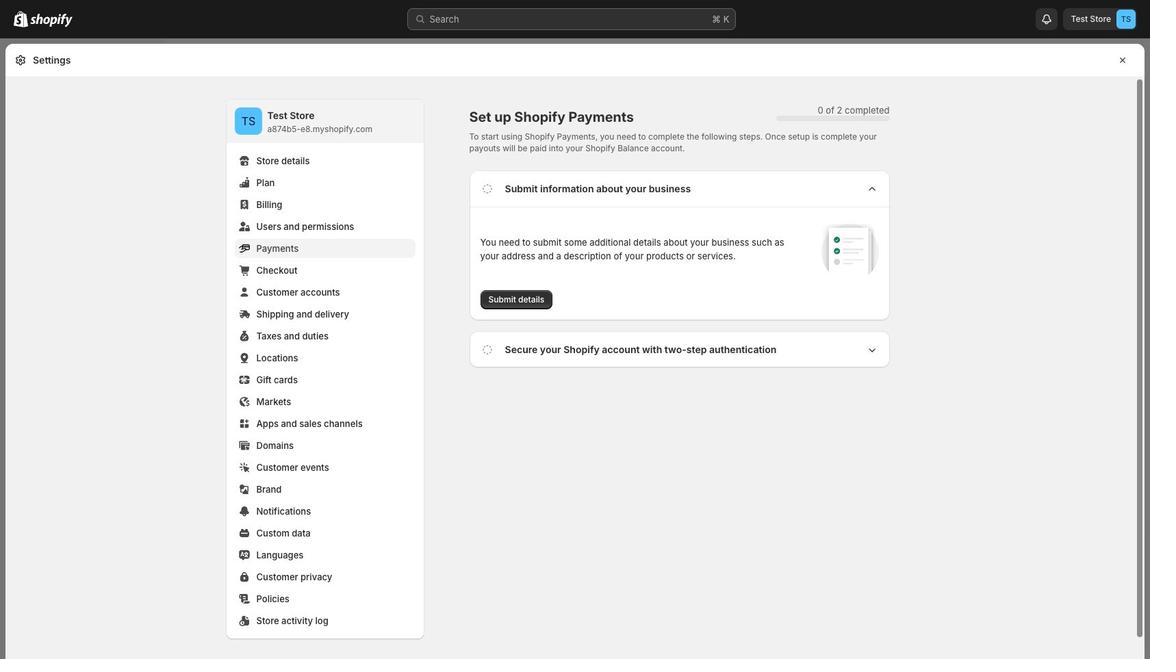 Task type: vqa. For each thing, say whether or not it's contained in the screenshot.
$3.00
no



Task type: describe. For each thing, give the bounding box(es) containing it.
shop settings menu element
[[226, 99, 424, 639]]

shopify image
[[14, 11, 28, 27]]

test store image
[[235, 108, 262, 135]]

settings dialog
[[5, 44, 1145, 660]]



Task type: locate. For each thing, give the bounding box(es) containing it.
test store image
[[1117, 10, 1136, 29]]

shopify image
[[30, 14, 73, 27]]



